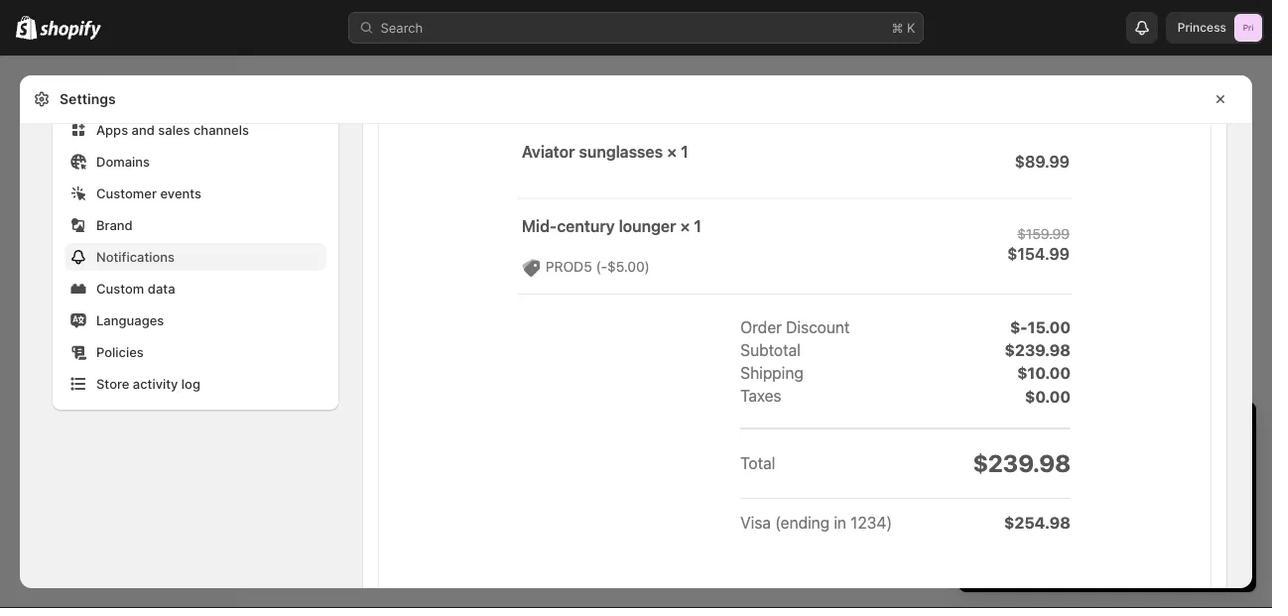 Task type: vqa. For each thing, say whether or not it's contained in the screenshot.
the left
yes



Task type: describe. For each thing, give the bounding box(es) containing it.
store
[[96, 376, 129, 392]]

store activity log
[[96, 376, 200, 392]]

languages link
[[65, 307, 327, 335]]

home link
[[12, 71, 226, 99]]

data
[[148, 281, 175, 296]]

settings
[[60, 91, 116, 108]]

get:
[[1136, 456, 1160, 471]]

brand
[[96, 217, 133, 233]]

domains
[[96, 154, 150, 169]]

bonus
[[1123, 515, 1161, 531]]

switch
[[979, 456, 1020, 471]]

and for switch
[[1110, 456, 1133, 471]]

shopify image
[[40, 20, 101, 40]]

switch to a paid plan and get:
[[979, 456, 1160, 471]]

custom data
[[96, 281, 175, 296]]

to inside to customize your online store and add bonus features
[[1123, 495, 1135, 511]]

store activity log link
[[65, 370, 327, 398]]

customer events
[[96, 186, 202, 201]]

$50 app store credit link
[[995, 495, 1119, 511]]

1
[[979, 419, 988, 444]]

$50 app store credit
[[995, 495, 1119, 511]]

1 day left in your trial button
[[959, 402, 1257, 444]]

in
[[1070, 419, 1086, 444]]

0 vertical spatial store
[[1049, 495, 1080, 511]]

languages
[[96, 313, 164, 328]]

notifications
[[96, 249, 175, 265]]

first
[[995, 476, 1019, 491]]

trial
[[1139, 419, 1174, 444]]

domains link
[[65, 148, 327, 176]]

discounts link
[[12, 294, 226, 322]]

policies
[[96, 344, 144, 360]]

and inside settings 'dialog'
[[132, 122, 155, 137]]

discounts
[[48, 300, 109, 315]]

search
[[381, 20, 423, 35]]

credit
[[1084, 495, 1119, 511]]

princess image
[[1235, 14, 1263, 42]]

princess
[[1178, 20, 1227, 35]]

activity
[[133, 376, 178, 392]]



Task type: locate. For each thing, give the bounding box(es) containing it.
1 horizontal spatial to
[[1123, 495, 1135, 511]]

0 horizontal spatial and
[[132, 122, 155, 137]]

1 vertical spatial your
[[1205, 495, 1232, 511]]

⌘ k
[[892, 20, 916, 35]]

channels inside sales channels button
[[54, 344, 106, 358]]

1 horizontal spatial and
[[1070, 515, 1092, 531]]

sales
[[20, 344, 51, 358]]

0 horizontal spatial to
[[1024, 456, 1036, 471]]

your up features
[[1205, 495, 1232, 511]]

app
[[1023, 495, 1046, 511]]

$1/month
[[1104, 476, 1162, 491]]

your
[[1092, 419, 1133, 444], [1205, 495, 1232, 511]]

1 vertical spatial and
[[1110, 456, 1133, 471]]

notifications link
[[65, 243, 327, 271]]

1 horizontal spatial your
[[1205, 495, 1232, 511]]

k
[[907, 20, 916, 35]]

plan
[[1080, 456, 1106, 471]]

sales
[[158, 122, 190, 137]]

and left the add
[[1070, 515, 1092, 531]]

1 day left in your trial element
[[959, 454, 1257, 593]]

and inside to customize your online store and add bonus features
[[1070, 515, 1092, 531]]

1 vertical spatial channels
[[54, 344, 106, 358]]

paid
[[1051, 456, 1077, 471]]

2 vertical spatial and
[[1070, 515, 1092, 531]]

channels
[[194, 122, 249, 137], [54, 344, 106, 358]]

0 vertical spatial your
[[1092, 419, 1133, 444]]

day
[[994, 419, 1028, 444]]

settings dialog
[[20, 0, 1253, 589]]

custom
[[96, 281, 144, 296]]

add
[[1096, 515, 1119, 531]]

and for to
[[1070, 515, 1092, 531]]

home
[[48, 77, 84, 93]]

customize
[[1139, 495, 1201, 511]]

sales channels
[[20, 344, 106, 358]]

to down $1/month
[[1123, 495, 1135, 511]]

a
[[1040, 456, 1047, 471]]

channels inside the apps and sales channels link
[[194, 122, 249, 137]]

customer events link
[[65, 180, 327, 207]]

to customize your online store and add bonus features
[[995, 495, 1232, 531]]

your inside dropdown button
[[1092, 419, 1133, 444]]

brand link
[[65, 211, 327, 239]]

months
[[1034, 476, 1080, 491]]

policies link
[[65, 339, 327, 366]]

channels up domains link
[[194, 122, 249, 137]]

first 3 months for $1/month
[[995, 476, 1162, 491]]

0 vertical spatial and
[[132, 122, 155, 137]]

events
[[160, 186, 202, 201]]

for
[[1083, 476, 1100, 491]]

0 vertical spatial to
[[1024, 456, 1036, 471]]

store inside to customize your online store and add bonus features
[[1035, 515, 1066, 531]]

to left a
[[1024, 456, 1036, 471]]

store down months
[[1049, 495, 1080, 511]]

0 horizontal spatial your
[[1092, 419, 1133, 444]]

and
[[132, 122, 155, 137], [1110, 456, 1133, 471], [1070, 515, 1092, 531]]

sales channels button
[[12, 338, 226, 365]]

to
[[1024, 456, 1036, 471], [1123, 495, 1135, 511]]

1 vertical spatial store
[[1035, 515, 1066, 531]]

shopify image
[[16, 15, 37, 39]]

1 day left in your trial
[[979, 419, 1174, 444]]

your inside to customize your online store and add bonus features
[[1205, 495, 1232, 511]]

your right in
[[1092, 419, 1133, 444]]

0 horizontal spatial channels
[[54, 344, 106, 358]]

1 horizontal spatial channels
[[194, 122, 249, 137]]

$50
[[995, 495, 1019, 511]]

store down $50 app store credit
[[1035, 515, 1066, 531]]

log
[[182, 376, 200, 392]]

0 vertical spatial channels
[[194, 122, 249, 137]]

apps and sales channels
[[96, 122, 249, 137]]

features
[[1164, 515, 1214, 531]]

apps
[[96, 122, 128, 137]]

3
[[1022, 476, 1031, 491]]

2 horizontal spatial and
[[1110, 456, 1133, 471]]

apps and sales channels link
[[65, 116, 327, 144]]

⌘
[[892, 20, 904, 35]]

and up $1/month
[[1110, 456, 1133, 471]]

online
[[995, 515, 1031, 531]]

left
[[1033, 419, 1064, 444]]

store
[[1049, 495, 1080, 511], [1035, 515, 1066, 531]]

and right the apps
[[132, 122, 155, 137]]

1 vertical spatial to
[[1123, 495, 1135, 511]]

customer
[[96, 186, 157, 201]]

channels down discounts
[[54, 344, 106, 358]]

custom data link
[[65, 275, 327, 303]]



